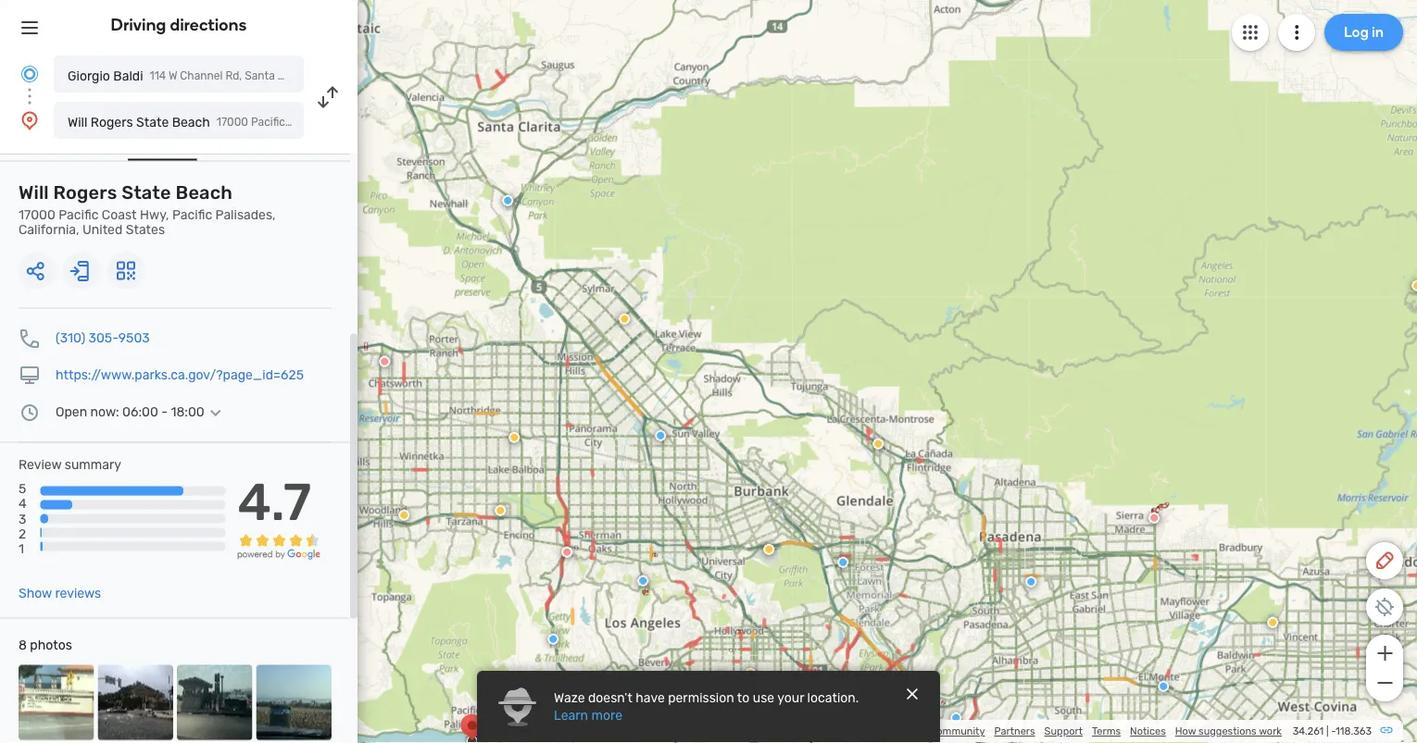 Task type: describe. For each thing, give the bounding box(es) containing it.
3
[[19, 512, 26, 527]]

work
[[1259, 726, 1282, 738]]

0 horizontal spatial road closed image
[[379, 356, 390, 367]]

34.261
[[1293, 726, 1324, 738]]

|
[[1326, 726, 1329, 738]]

partners link
[[994, 726, 1035, 738]]

call image
[[19, 327, 41, 350]]

8
[[19, 638, 27, 654]]

about waze link
[[865, 726, 921, 738]]

doesn't
[[588, 691, 633, 706]]

0 horizontal spatial -
[[161, 405, 168, 420]]

image 4 of will rogers state beach, pacific palisades image
[[256, 666, 332, 741]]

santa
[[245, 69, 275, 82]]

https://www.parks.ca.gov/?page_id=625
[[56, 368, 304, 383]]

driving
[[111, 15, 166, 35]]

rogers for will rogers state beach 17000 pacific coast hwy, pacific palisades, california, united states
[[53, 182, 117, 204]]

beach for will rogers state beach 17000 pacific coast hwy, pacific palisades, california, united states
[[176, 182, 232, 204]]

5 4 3 2 1
[[19, 482, 27, 557]]

starting point
[[19, 131, 100, 146]]

0 horizontal spatial police image
[[638, 576, 649, 587]]

palisades,
[[215, 207, 276, 223]]

computer image
[[19, 364, 41, 387]]

(310) 305-9503 link
[[56, 331, 150, 346]]

4.7
[[238, 472, 311, 533]]

summary
[[65, 458, 121, 473]]

open now: 06:00 - 18:00 button
[[56, 405, 227, 420]]

waze doesn't have permission to use your location. learn more
[[554, 691, 859, 724]]

starting
[[19, 131, 66, 146]]

8 photos
[[19, 638, 72, 654]]

17000
[[19, 207, 55, 223]]

coast
[[102, 207, 137, 223]]

review
[[19, 458, 61, 473]]

terms
[[1092, 726, 1121, 738]]

hwy,
[[140, 207, 169, 223]]

beach for will rogers state beach
[[172, 114, 210, 130]]

will rogers state beach 17000 pacific coast hwy, pacific palisades, california, united states
[[19, 182, 276, 238]]

image 3 of will rogers state beach, pacific palisades image
[[177, 666, 252, 741]]

partners
[[994, 726, 1035, 738]]

united
[[82, 222, 123, 238]]

https://www.parks.ca.gov/?page_id=625 link
[[56, 368, 304, 383]]

waze inside waze doesn't have permission to use your location. learn more
[[554, 691, 585, 706]]

ca
[[320, 69, 335, 82]]

reviews
[[55, 586, 101, 602]]

305-
[[89, 331, 118, 346]]

about
[[865, 726, 894, 738]]

community link
[[930, 726, 985, 738]]

terms link
[[1092, 726, 1121, 738]]

photos
[[30, 638, 72, 654]]

directions
[[170, 15, 247, 35]]

now:
[[90, 405, 119, 420]]

learn
[[554, 709, 588, 724]]

point
[[70, 131, 100, 146]]

114
[[150, 69, 166, 82]]

1 pacific from the left
[[59, 207, 99, 223]]

suggestions
[[1199, 726, 1257, 738]]

image 1 of will rogers state beach, pacific palisades image
[[19, 666, 94, 741]]

location.
[[807, 691, 859, 706]]

1 vertical spatial -
[[1331, 726, 1336, 738]]

2 horizontal spatial police image
[[1026, 577, 1037, 588]]

about waze community partners support terms notices how suggestions work
[[865, 726, 1282, 738]]

starting point button
[[19, 131, 100, 159]]

34.261 | -118.363
[[1293, 726, 1372, 738]]

california,
[[19, 222, 79, 238]]

community
[[930, 726, 985, 738]]

zoom out image
[[1373, 672, 1396, 695]]

2
[[19, 526, 26, 542]]

(310) 305-9503
[[56, 331, 150, 346]]

usa
[[377, 69, 399, 82]]

will rogers state beach button
[[54, 102, 304, 139]]

to
[[737, 691, 750, 706]]

have
[[636, 691, 665, 706]]



Task type: vqa. For each thing, say whether or not it's contained in the screenshot.
topmost Beach
yes



Task type: locate. For each thing, give the bounding box(es) containing it.
0 horizontal spatial will
[[19, 182, 49, 204]]

destination
[[128, 131, 197, 146]]

state inside will rogers state beach 17000 pacific coast hwy, pacific palisades, california, united states
[[121, 182, 171, 204]]

2 horizontal spatial road closed image
[[1149, 513, 1160, 524]]

state up destination
[[136, 114, 169, 130]]

your
[[777, 691, 804, 706]]

1 vertical spatial rogers
[[53, 182, 117, 204]]

0 vertical spatial waze
[[554, 691, 585, 706]]

review summary
[[19, 458, 121, 473]]

baldi
[[113, 68, 143, 83]]

permission
[[668, 691, 734, 706]]

image 2 of will rogers state beach, pacific palisades image
[[98, 666, 173, 741]]

will rogers state beach
[[68, 114, 210, 130]]

will up point
[[68, 114, 87, 130]]

state
[[136, 114, 169, 130], [121, 182, 171, 204]]

pacific
[[59, 207, 99, 223], [172, 207, 212, 223]]

rogers
[[91, 114, 133, 130], [53, 182, 117, 204]]

show reviews
[[19, 586, 101, 602]]

1 vertical spatial state
[[121, 182, 171, 204]]

rogers up coast
[[53, 182, 117, 204]]

pencil image
[[1374, 550, 1396, 572]]

2 pacific from the left
[[172, 207, 212, 223]]

destination button
[[128, 131, 197, 161]]

1 horizontal spatial -
[[1331, 726, 1336, 738]]

18:00
[[171, 405, 204, 420]]

support
[[1044, 726, 1083, 738]]

waze right about
[[896, 726, 921, 738]]

zoom in image
[[1373, 643, 1396, 665]]

beach up destination
[[172, 114, 210, 130]]

1 vertical spatial will
[[19, 182, 49, 204]]

pacific right hwy,
[[172, 207, 212, 223]]

waze up learn
[[554, 691, 585, 706]]

state up hwy,
[[121, 182, 171, 204]]

4
[[19, 497, 27, 512]]

current location image
[[19, 63, 41, 85]]

0 vertical spatial -
[[161, 405, 168, 420]]

monica,
[[278, 69, 317, 82]]

will for will rogers state beach 17000 pacific coast hwy, pacific palisades, california, united states
[[19, 182, 49, 204]]

beach inside 'button'
[[172, 114, 210, 130]]

will up "17000"
[[19, 182, 49, 204]]

1 horizontal spatial waze
[[896, 726, 921, 738]]

will inside will rogers state beach 17000 pacific coast hwy, pacific palisades, california, united states
[[19, 182, 49, 204]]

how
[[1175, 726, 1196, 738]]

1 vertical spatial waze
[[896, 726, 921, 738]]

open
[[56, 405, 87, 420]]

0 vertical spatial will
[[68, 114, 87, 130]]

-
[[161, 405, 168, 420], [1331, 726, 1336, 738]]

90402,
[[337, 69, 374, 82]]

location image
[[19, 109, 41, 132]]

rogers inside 'button'
[[91, 114, 133, 130]]

0 vertical spatial rogers
[[91, 114, 133, 130]]

waze
[[554, 691, 585, 706], [896, 726, 921, 738]]

9503
[[118, 331, 150, 346]]

1 horizontal spatial pacific
[[172, 207, 212, 223]]

118.363
[[1336, 726, 1372, 738]]

2 vertical spatial road closed image
[[562, 547, 573, 558]]

5
[[19, 482, 26, 497]]

- right |
[[1331, 726, 1336, 738]]

giorgio baldi 114 w channel rd, santa monica, ca 90402, usa
[[68, 68, 399, 83]]

states
[[126, 222, 165, 238]]

notices link
[[1130, 726, 1166, 738]]

notices
[[1130, 726, 1166, 738]]

police image
[[502, 195, 513, 206], [655, 430, 666, 442], [838, 557, 849, 568], [548, 634, 559, 645], [1158, 681, 1169, 693]]

open now: 06:00 - 18:00
[[56, 405, 204, 420]]

0 vertical spatial state
[[136, 114, 169, 130]]

police image
[[638, 576, 649, 587], [1026, 577, 1037, 588], [951, 713, 962, 724]]

will inside 'button'
[[68, 114, 87, 130]]

channel
[[180, 69, 223, 82]]

1 horizontal spatial will
[[68, 114, 87, 130]]

hazard image
[[1412, 280, 1417, 291], [619, 314, 630, 325], [509, 432, 520, 443], [763, 544, 775, 555], [745, 668, 756, 680]]

1 vertical spatial beach
[[176, 182, 232, 204]]

state inside 'will rogers state beach' 'button'
[[136, 114, 169, 130]]

[missing "en.livemap.styleguide.close" translation] image
[[903, 685, 922, 704]]

1
[[19, 541, 24, 557]]

1 vertical spatial road closed image
[[1149, 513, 1160, 524]]

rogers up point
[[91, 114, 133, 130]]

rogers for will rogers state beach
[[91, 114, 133, 130]]

beach inside will rogers state beach 17000 pacific coast hwy, pacific palisades, california, united states
[[176, 182, 232, 204]]

support link
[[1044, 726, 1083, 738]]

1 horizontal spatial road closed image
[[562, 547, 573, 558]]

0 vertical spatial road closed image
[[379, 356, 390, 367]]

link image
[[1379, 723, 1394, 738]]

chevron down image
[[204, 405, 227, 420]]

beach up palisades,
[[176, 182, 232, 204]]

clock image
[[19, 402, 41, 424]]

pacific left coast
[[59, 207, 99, 223]]

1 horizontal spatial police image
[[951, 713, 962, 724]]

rogers inside will rogers state beach 17000 pacific coast hwy, pacific palisades, california, united states
[[53, 182, 117, 204]]

0 horizontal spatial waze
[[554, 691, 585, 706]]

driving directions
[[111, 15, 247, 35]]

more
[[591, 709, 622, 724]]

show
[[19, 586, 52, 602]]

(310)
[[56, 331, 85, 346]]

learn more link
[[554, 709, 622, 724]]

hazard image
[[873, 439, 884, 450], [495, 505, 506, 517], [399, 510, 410, 521], [1267, 618, 1278, 629]]

how suggestions work link
[[1175, 726, 1282, 738]]

- left 18:00 on the left bottom
[[161, 405, 168, 420]]

giorgio
[[68, 68, 110, 83]]

will for will rogers state beach
[[68, 114, 87, 130]]

06:00
[[122, 405, 158, 420]]

will
[[68, 114, 87, 130], [19, 182, 49, 204]]

w
[[169, 69, 177, 82]]

use
[[753, 691, 775, 706]]

0 horizontal spatial pacific
[[59, 207, 99, 223]]

road closed image
[[379, 356, 390, 367], [1149, 513, 1160, 524], [562, 547, 573, 558]]

state for will rogers state beach
[[136, 114, 169, 130]]

beach
[[172, 114, 210, 130], [176, 182, 232, 204]]

rd,
[[225, 69, 242, 82]]

0 vertical spatial beach
[[172, 114, 210, 130]]

state for will rogers state beach 17000 pacific coast hwy, pacific palisades, california, united states
[[121, 182, 171, 204]]



